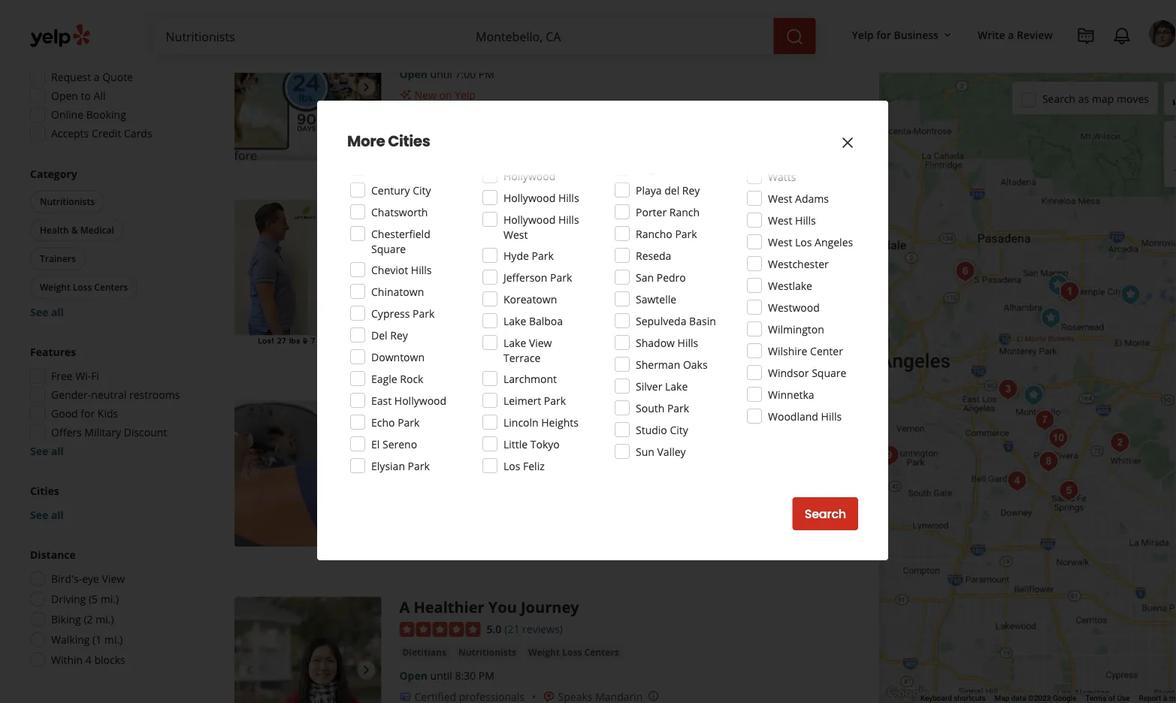 Task type: vqa. For each thing, say whether or not it's contained in the screenshot.
3rd all
yes



Task type: locate. For each thing, give the bounding box(es) containing it.
park up heights
[[544, 393, 566, 408]]

eve aesthetics image
[[1036, 303, 1066, 333]]

1 vertical spatial for
[[81, 407, 95, 421]]

reviews) for loss
[[528, 225, 569, 239]]

keyboard shortcuts
[[921, 694, 986, 703]]

1 vertical spatial all
[[51, 444, 64, 458]]

south
[[636, 401, 665, 415]]

3 next image from the top
[[357, 662, 375, 680]]

appointment
[[739, 535, 817, 552]]

1 next image from the top
[[357, 264, 375, 282]]

terms of use
[[1086, 694, 1130, 703]]

review
[[1017, 27, 1053, 42]]

2 vertical spatial lake
[[665, 379, 688, 393]]

1 vertical spatial rey
[[390, 328, 408, 342]]

see all button up distance
[[30, 508, 64, 522]]

(360
[[505, 225, 526, 239]]

military
[[84, 425, 121, 440]]

5.0 link
[[487, 223, 502, 239], [487, 620, 502, 637]]

on
[[439, 87, 452, 102]]

soul bite image
[[874, 441, 905, 471]]

lose up true?
[[615, 112, 638, 126]]

view inside lake view terrace
[[529, 336, 552, 350]]

city up let's
[[413, 183, 431, 197]]

1 vertical spatial yelp
[[455, 87, 476, 102]]

for left business on the right top of the page
[[876, 27, 891, 42]]

see all button down offers
[[30, 444, 64, 458]]

porter
[[636, 205, 667, 219]]

hills for west hills
[[795, 213, 816, 227]]

until for let's nutrition weight loss
[[437, 271, 459, 286]]

of for terms of use
[[1109, 694, 1115, 703]]

hydration
[[587, 430, 632, 443]]

0 horizontal spatial for
[[81, 407, 95, 421]]

1 horizontal spatial angeles
[[815, 235, 853, 249]]

west down west hills
[[768, 235, 792, 249]]

1 vertical spatial nutritionists button
[[502, 248, 566, 263]]

1)
[[813, 127, 822, 141]]

5 star rating image down healthier
[[399, 622, 481, 637]]

next image for a
[[357, 662, 375, 680]]

until for doctorsrx medical weight loss - los angeles
[[430, 66, 452, 81]]

0 vertical spatial see all button
[[30, 305, 64, 319]]

0 vertical spatial city
[[413, 183, 431, 197]]

a
[[399, 597, 410, 618]]

echo
[[371, 415, 395, 430]]

2 16 certified professionals v2 image from the top
[[399, 691, 411, 703]]

0 horizontal spatial los
[[504, 459, 520, 473]]

weight down hathor
[[473, 430, 504, 443]]

2 see all button from the top
[[30, 444, 64, 458]]

center
[[810, 344, 843, 358]]

5 star rating image down let's
[[399, 225, 481, 240]]

park right 16 speech v2 icon
[[413, 306, 435, 321]]

naturista clementina hernandez image
[[1002, 466, 1032, 496]]

1 horizontal spatial a
[[1008, 27, 1014, 42]]

0 vertical spatial mi.)
[[100, 592, 119, 607]]

hollywood hills
[[504, 191, 579, 205]]

angeles inside more cities dialog
[[815, 235, 853, 249]]

1 vertical spatial weight
[[675, 331, 707, 346]]

reviews) for journey
[[522, 622, 563, 636]]

park right jefferson at the left of page
[[550, 270, 572, 284]]

city up valley
[[670, 423, 688, 437]]

0 horizontal spatial a
[[94, 70, 100, 84]]

2 all from the top
[[51, 444, 64, 458]]

loss left -
[[601, 14, 634, 35]]

1 previous image from the top
[[240, 465, 259, 483]]

park for rancho park
[[675, 227, 697, 241]]

0 horizontal spatial view
[[102, 572, 125, 586]]

16 certified professionals v2 image for 16 women owned v2 icon for women-owned & operated
[[399, 460, 411, 472]]

0 vertical spatial of
[[755, 112, 765, 126]]

park for cypress park
[[413, 306, 435, 321]]

1 horizontal spatial women-
[[558, 459, 600, 473]]

park down ranch
[[675, 227, 697, 241]]

2 vertical spatial los
[[504, 459, 520, 473]]

0 vertical spatial previous image
[[240, 465, 259, 483]]

5.0 left (21
[[487, 622, 502, 636]]

watts
[[768, 169, 796, 184]]

west for west hills
[[768, 213, 792, 227]]

restrooms
[[129, 388, 180, 402]]

1 vertical spatial &
[[597, 400, 608, 421]]

free up gender-
[[51, 369, 73, 383]]

accepts credit cards
[[51, 126, 152, 141]]

to inside "if you have tried every weight loss diet in the world, stop! yo-yo dieting slows down your metabolism engine and makes it harder to lose weight in the future. lose weight at let's…"
[[639, 331, 649, 346]]

2 vertical spatial in
[[710, 331, 719, 346]]

2 horizontal spatial in
[[784, 112, 793, 126]]

latino diabetes association image
[[1030, 405, 1060, 436]]

0 horizontal spatial lose
[[615, 112, 638, 126]]

playa left the vista
[[636, 161, 662, 175]]

open down the suggested
[[51, 32, 78, 47]]

1 vertical spatial 16 certified professionals v2 image
[[399, 691, 411, 703]]

nutritionists for a healthier you journey
[[458, 646, 516, 658]]

loss
[[567, 316, 586, 331]]

el
[[371, 437, 380, 451]]

0 vertical spatial free
[[515, 112, 537, 126]]

0 vertical spatial 5 star rating image
[[399, 225, 481, 240]]

2 vertical spatial of
[[1109, 694, 1115, 703]]

0 vertical spatial 5.0
[[487, 225, 502, 239]]

open until 8:30 pm
[[399, 669, 494, 683]]

1 vertical spatial see
[[30, 444, 48, 458]]

credit
[[92, 126, 121, 141]]

open until 7:00 pm
[[399, 66, 494, 81]]

lake down 'sherman oaks'
[[665, 379, 688, 393]]

slideshow element
[[234, 14, 381, 161], [234, 200, 381, 347], [234, 400, 381, 547], [234, 597, 381, 703]]

1 horizontal spatial square
[[812, 366, 847, 380]]

see all up distance
[[30, 508, 64, 522]]

doctorsrx medical weight loss - los angeles image
[[234, 14, 381, 161], [864, 342, 894, 372]]

1 see all button from the top
[[30, 305, 64, 319]]

1 vertical spatial a
[[94, 70, 100, 84]]

west up hyde
[[504, 227, 528, 242]]

west hills
[[768, 213, 816, 227]]

slideshow element for let's nutrition weight loss
[[234, 200, 381, 347]]

hills for cheviot hills
[[411, 263, 432, 277]]

1 5.0 link from the top
[[487, 223, 502, 239]]

group containing suggested
[[26, 8, 186, 145]]

certified professionals
[[414, 459, 525, 473]]

park for jefferson park
[[550, 270, 572, 284]]

1 horizontal spatial free
[[515, 112, 537, 126]]

2 next image from the top
[[357, 465, 375, 483]]

to
[[81, 89, 91, 103], [682, 112, 692, 126], [586, 127, 596, 141], [639, 331, 649, 346]]

& up iv hydration
[[597, 400, 608, 421]]

true?
[[614, 127, 639, 141]]

None search field
[[154, 18, 819, 54]]

0 vertical spatial nutritionists link
[[502, 248, 566, 263]]

reviews) down journey
[[522, 622, 563, 636]]

cities down offers
[[30, 484, 59, 498]]

0 vertical spatial square
[[371, 242, 406, 256]]

nutritionists button up jefferson park
[[502, 248, 566, 263]]

open for open until 7:00 pm
[[399, 66, 428, 81]]

1 vertical spatial cities
[[30, 484, 59, 498]]

all up distance
[[51, 508, 64, 522]]

group
[[26, 8, 186, 145], [1164, 121, 1176, 187], [27, 166, 186, 320], [26, 345, 186, 459], [30, 484, 186, 523]]

5.0 left (360
[[487, 225, 502, 239]]

1 vertical spatial city
[[670, 423, 688, 437]]

1 horizontal spatial downtown
[[502, 44, 556, 58]]

house of hathor wellness & beauty image
[[234, 400, 381, 547]]

medical right health
[[80, 224, 114, 236]]

2 previous image from the top
[[240, 662, 259, 680]]

request an appointment
[[669, 535, 817, 552]]

weight loss centers down lincoln
[[473, 430, 563, 443]]

diet up it
[[588, 316, 607, 331]]

west
[[768, 191, 792, 206], [768, 213, 792, 227], [504, 227, 528, 242], [768, 235, 792, 249]]

open to all
[[51, 89, 106, 103]]

owned down hydration
[[600, 459, 633, 473]]

neutral
[[91, 388, 127, 402]]

1 5.0 from the top
[[487, 225, 502, 239]]

el sereno
[[371, 437, 417, 451]]

weight
[[544, 14, 597, 35], [402, 44, 434, 56], [512, 200, 565, 220], [402, 249, 434, 261], [40, 281, 70, 293], [473, 430, 504, 443], [528, 646, 560, 658]]

park for echo park
[[398, 415, 420, 430]]

owned
[[456, 292, 489, 307], [600, 459, 633, 473]]

16 new v2 image
[[399, 89, 411, 101]]

los right -
[[646, 14, 671, 35]]

loss down the trainers button
[[73, 281, 92, 293]]

0 horizontal spatial angeles
[[675, 14, 734, 35]]

let's nutrition weight loss
[[399, 200, 602, 220]]

square for chesterfield square
[[371, 242, 406, 256]]

hills up hollywood hills west
[[558, 191, 579, 205]]

group containing category
[[27, 166, 186, 320]]

downtown up eagle rock
[[371, 350, 425, 364]]

request for request a quote
[[51, 70, 91, 84]]

0 horizontal spatial search
[[805, 506, 846, 523]]

2 5 star rating image from the top
[[399, 622, 481, 637]]

1 horizontal spatial medical
[[402, 430, 438, 443]]

for inside "yelp for business" button
[[876, 27, 891, 42]]

1 horizontal spatial search
[[1042, 92, 1076, 106]]

good for kids
[[51, 407, 118, 421]]

weight down stop!
[[675, 331, 707, 346]]

0 horizontal spatial 16 women owned v2 image
[[399, 294, 411, 306]]

lake view terrace
[[504, 336, 552, 365]]

0 vertical spatial all
[[51, 305, 64, 319]]

cities inside dialog
[[388, 131, 430, 152]]

1 playa from the top
[[636, 161, 662, 175]]

previous image
[[240, 78, 259, 96], [240, 264, 259, 282]]

1 previous image from the top
[[240, 78, 259, 96]]

weight up (360 reviews) link
[[512, 200, 565, 220]]

hollywood for hollywood hills
[[504, 191, 556, 205]]

weight down doctorsrx
[[402, 44, 434, 56]]

hollywood inside hollywood hills west
[[504, 212, 556, 227]]

1 slideshow element from the top
[[234, 14, 381, 161]]

owned for women-owned & operated
[[600, 459, 633, 473]]

medical inside health & medical 'button'
[[80, 224, 114, 236]]

zoom in image
[[1172, 128, 1176, 146]]

all up features
[[51, 305, 64, 319]]

1 see all from the top
[[30, 305, 64, 319]]

weight
[[531, 316, 564, 331], [675, 331, 707, 346], [416, 347, 449, 361]]

tokyo
[[530, 437, 560, 451]]

until up new on yelp on the left
[[430, 66, 452, 81]]

playa up porter
[[636, 183, 662, 197]]

1 vertical spatial 16 women owned v2 image
[[543, 460, 555, 472]]

0 vertical spatial lose
[[615, 112, 638, 126]]

16 women owned v2 image
[[399, 294, 411, 306], [543, 460, 555, 472]]

5.0 link for healthier
[[487, 620, 502, 637]]

diet inside "coupon: $147 off. free rush shipping. lose from 10 to 44+ pounds of fat in weeks, without diet or exercise! too good to be true? it was until now! semaglutide (glp-1) with bioboost…"
[[456, 127, 475, 141]]

nutritionists link up jefferson park
[[502, 248, 566, 263]]

0 horizontal spatial &
[[71, 224, 78, 236]]

los up westchester
[[795, 235, 812, 249]]

hollywood down hollywood hills on the left top of the page
[[504, 212, 556, 227]]

east hollywood
[[371, 393, 447, 408]]

search button
[[793, 498, 858, 531]]

0 horizontal spatial weight
[[416, 347, 449, 361]]

1 16 certified professionals v2 image from the top
[[399, 460, 411, 472]]

request an appointment button
[[654, 527, 831, 560]]

0 vertical spatial yelp
[[852, 27, 874, 42]]

0 vertical spatial owned
[[456, 292, 489, 307]]

loss up closed until 8:00 am tomorrow on the top of page
[[437, 249, 456, 261]]

1 all from the top
[[51, 305, 64, 319]]

1 5 star rating image from the top
[[399, 225, 481, 240]]

0 vertical spatial 5.0 link
[[487, 223, 502, 239]]

slideshow element for a healthier you journey
[[234, 597, 381, 703]]

view down balboa
[[529, 336, 552, 350]]

del
[[665, 183, 680, 197]]

for left the kids
[[81, 407, 95, 421]]

hollywood up hollywood hills west
[[504, 191, 556, 205]]

park up jefferson park
[[532, 248, 554, 263]]

2 vertical spatial all
[[51, 508, 64, 522]]

1 horizontal spatial city
[[670, 423, 688, 437]]

keyboard
[[921, 694, 952, 703]]

(21 reviews)
[[505, 622, 563, 636]]

1 horizontal spatial lose
[[777, 331, 800, 346]]

in up the harder
[[610, 316, 619, 331]]

hills down hollywood hills on the left top of the page
[[558, 212, 579, 227]]

a for review
[[1008, 27, 1014, 42]]

2 horizontal spatial &
[[636, 459, 643, 473]]

0 vertical spatial for
[[876, 27, 891, 42]]

park down east hollywood
[[398, 415, 420, 430]]

hills right cheviot
[[411, 263, 432, 277]]

westlake
[[768, 278, 812, 293]]

free inside "coupon: $147 off. free rush shipping. lose from 10 to 44+ pounds of fat in weeks, without diet or exercise! too good to be true? it was until now! semaglutide (glp-1) with bioboost…"
[[515, 112, 537, 126]]

1 horizontal spatial cities
[[388, 131, 430, 152]]

0 vertical spatial &
[[71, 224, 78, 236]]

let's nutrition weight loss image
[[234, 200, 381, 347]]

2 horizontal spatial of
[[1109, 694, 1115, 703]]

request for request an appointment
[[669, 535, 717, 552]]

free
[[515, 112, 537, 126], [51, 369, 73, 383]]

feliz
[[523, 459, 545, 473]]

free inside group
[[51, 369, 73, 383]]

0 vertical spatial a
[[1008, 27, 1014, 42]]

square inside chesterfield square
[[371, 242, 406, 256]]

next image
[[357, 264, 375, 282], [357, 465, 375, 483], [357, 662, 375, 680]]

1 vertical spatial previous image
[[240, 662, 259, 680]]

in down yo- in the right of the page
[[710, 331, 719, 346]]

a healthier you journey image
[[1055, 277, 1085, 307], [1055, 277, 1085, 307], [234, 597, 381, 703]]

report a ma
[[1139, 694, 1176, 703]]

cities down "coupon:
[[388, 131, 430, 152]]

request up open to all at the left of the page
[[51, 70, 91, 84]]

see for features
[[30, 444, 48, 458]]

option group
[[26, 548, 186, 672]]

all down offers
[[51, 444, 64, 458]]

7:00
[[455, 66, 476, 81]]

2 5.0 link from the top
[[487, 620, 502, 637]]

open down dietitians button
[[399, 669, 428, 683]]

until up women-owned
[[437, 271, 459, 286]]

(5
[[89, 592, 98, 607]]

0 vertical spatial see all
[[30, 305, 64, 319]]

hills for hollywood hills
[[558, 191, 579, 205]]

16 certified professionals v2 image
[[399, 460, 411, 472], [399, 691, 411, 703]]

a right write
[[1008, 27, 1014, 42]]

all
[[51, 305, 64, 319], [51, 444, 64, 458], [51, 508, 64, 522]]

0 vertical spatial see
[[30, 305, 48, 319]]

women- up you
[[414, 292, 456, 307]]

new
[[414, 87, 436, 102]]

weight loss centers link
[[399, 43, 496, 58], [399, 248, 496, 263], [470, 429, 566, 444], [525, 645, 622, 660]]

women- for women-owned & operated
[[558, 459, 600, 473]]

within 4 blocks
[[51, 653, 125, 667]]

7elements of balance image
[[950, 257, 980, 287]]

until for a healthier you journey
[[430, 669, 452, 683]]

10
[[667, 112, 679, 126]]

1 horizontal spatial yelp
[[852, 27, 874, 42]]

loss down lincoln
[[507, 430, 526, 443]]

0 horizontal spatial medical
[[80, 224, 114, 236]]

mi.) right '(5'
[[100, 592, 119, 607]]

mi.) for walking (1 mi.)
[[104, 633, 123, 647]]

park up studio city
[[667, 401, 689, 415]]

&
[[71, 224, 78, 236], [597, 400, 608, 421], [636, 459, 643, 473]]

1 see from the top
[[30, 305, 48, 319]]

weight loss centers down (21 reviews)
[[528, 646, 619, 658]]

pm right the 8:30
[[479, 669, 494, 683]]

close image
[[839, 134, 857, 152]]

oaks
[[683, 357, 708, 372]]

0 horizontal spatial request
[[51, 70, 91, 84]]

0 vertical spatial pm
[[130, 32, 145, 47]]

see for category
[[30, 305, 48, 319]]

weight up the and
[[531, 316, 564, 331]]

1 horizontal spatial &
[[597, 400, 608, 421]]

0 horizontal spatial square
[[371, 242, 406, 256]]

of
[[755, 112, 765, 126], [450, 400, 466, 421], [1109, 694, 1115, 703]]

suggested
[[30, 8, 84, 23]]

pm for a
[[479, 669, 494, 683]]

5.0 for healthier
[[487, 622, 502, 636]]

1 horizontal spatial in
[[710, 331, 719, 346]]

info icon image
[[647, 690, 659, 702], [647, 690, 659, 702]]

5.0 for nutrition
[[487, 225, 502, 239]]

0 horizontal spatial women-
[[414, 292, 456, 307]]

5.0 link left (360
[[487, 223, 502, 239]]

square down 'chesterfield'
[[371, 242, 406, 256]]

until left the 8:30
[[430, 669, 452, 683]]

0 vertical spatial 16 certified professionals v2 image
[[399, 460, 411, 472]]

notifications image
[[1113, 27, 1131, 45]]

nutritionists link up the 8:30
[[455, 645, 519, 660]]

park for elysian park
[[408, 459, 430, 473]]

2 see from the top
[[30, 444, 48, 458]]

write a review link
[[972, 21, 1059, 48]]

eagle rock
[[371, 372, 423, 386]]

hyde
[[504, 248, 529, 263]]

house
[[399, 400, 446, 421]]

driving (5 mi.)
[[51, 592, 119, 607]]

3 all from the top
[[51, 508, 64, 522]]

"if
[[416, 316, 426, 331]]

hills for woodland hills
[[821, 409, 842, 424]]

2 vertical spatial next image
[[357, 662, 375, 680]]

0 vertical spatial next image
[[357, 264, 375, 282]]

sun valley
[[636, 445, 686, 459]]

lake inside lake view terrace
[[504, 336, 526, 350]]

hiitory image
[[1116, 280, 1146, 310]]

1 vertical spatial in
[[610, 316, 619, 331]]

bon vivant image
[[1044, 424, 1074, 454]]

2 previous image from the top
[[240, 264, 259, 282]]

ranch
[[669, 205, 700, 219]]

2 vertical spatial pm
[[479, 669, 494, 683]]

west for west adams
[[768, 191, 792, 206]]

hills inside hollywood hills west
[[558, 212, 579, 227]]

a healthier you journey link
[[399, 597, 579, 618]]

16 certified professionals v2 image down the open until 8:30 pm
[[399, 691, 411, 703]]

mi.) for biking (2 mi.)
[[96, 613, 114, 627]]

0 vertical spatial women-
[[414, 292, 456, 307]]

a inside write a review link
[[1008, 27, 1014, 42]]

pm right 7:00
[[479, 66, 494, 81]]

1 vertical spatial 5 star rating image
[[399, 622, 481, 637]]

hills down stop!
[[678, 336, 698, 350]]

previous image
[[240, 465, 259, 483], [240, 662, 259, 680]]

all for category
[[51, 305, 64, 319]]

nutritionists for let's nutrition weight loss
[[505, 249, 563, 261]]

2 vertical spatial nutritionists button
[[455, 645, 519, 660]]

0 horizontal spatial diet
[[456, 127, 475, 141]]

1 horizontal spatial of
[[755, 112, 765, 126]]

0 horizontal spatial downtown
[[371, 350, 425, 364]]

open for open until 8:30 pm
[[399, 669, 428, 683]]

yo-
[[705, 316, 721, 331]]

little tokyo
[[504, 437, 560, 451]]

cheviot
[[371, 263, 408, 277]]

hollywood up hollywood hills on the left top of the page
[[504, 169, 556, 183]]

(360 reviews) link
[[505, 223, 569, 239]]

2 playa from the top
[[636, 183, 662, 197]]

0 vertical spatial in
[[784, 112, 793, 126]]

1 vertical spatial 5.0
[[487, 622, 502, 636]]

weight down your
[[416, 347, 449, 361]]

& right health
[[71, 224, 78, 236]]

1 horizontal spatial 16 women owned v2 image
[[543, 460, 555, 472]]

weight down the trainers button
[[40, 281, 70, 293]]

of left use
[[1109, 694, 1115, 703]]

house of hathor wellness & beauty
[[399, 400, 665, 421]]

0 vertical spatial doctorsrx medical weight loss - los angeles image
[[234, 14, 381, 161]]

west down watts
[[768, 191, 792, 206]]

group containing cities
[[30, 484, 186, 523]]

1 horizontal spatial request
[[669, 535, 717, 552]]

future.
[[741, 331, 774, 346]]

2 horizontal spatial medical
[[482, 14, 540, 35]]

to right 10
[[682, 112, 692, 126]]

3 see all from the top
[[30, 508, 64, 522]]

previous image for let's nutrition weight loss
[[240, 264, 259, 282]]

2 slideshow element from the top
[[234, 200, 381, 347]]

1 horizontal spatial owned
[[600, 459, 633, 473]]

dietitians button
[[399, 645, 449, 660]]

3 slideshow element from the top
[[234, 400, 381, 547]]

1 vertical spatial lose
[[777, 331, 800, 346]]

now
[[81, 32, 103, 47]]

1 horizontal spatial doctorsrx medical weight loss - los angeles image
[[864, 342, 894, 372]]

spas
[[440, 430, 461, 443]]

0 horizontal spatial cities
[[30, 484, 59, 498]]

request inside button
[[669, 535, 717, 552]]

west down west adams
[[768, 213, 792, 227]]

of up spas
[[450, 400, 466, 421]]

4 slideshow element from the top
[[234, 597, 381, 703]]

iv hydration button
[[572, 429, 635, 444]]

or
[[478, 127, 488, 141]]

women-owned & operated
[[558, 459, 691, 473]]

nutritionists button for let's nutrition weight loss
[[502, 248, 566, 263]]

cheviot hills
[[371, 263, 432, 277]]

projects image
[[1077, 27, 1095, 45]]

to left lose
[[639, 331, 649, 346]]

next image
[[357, 78, 375, 96]]

playa
[[636, 161, 662, 175], [636, 183, 662, 197]]

century city
[[371, 183, 431, 197]]

1 vertical spatial mi.)
[[96, 613, 114, 627]]

search up appointment
[[805, 506, 846, 523]]

0 vertical spatial previous image
[[240, 78, 259, 96]]

in right fat
[[784, 112, 793, 126]]

0 vertical spatial rey
[[682, 183, 700, 197]]

1 vertical spatial lake
[[504, 336, 526, 350]]

open up 16 new v2 icon
[[399, 66, 428, 81]]

2 5.0 from the top
[[487, 622, 502, 636]]

5 star rating image
[[399, 225, 481, 240], [399, 622, 481, 637]]

of for house of hathor wellness & beauty
[[450, 400, 466, 421]]

2 see all from the top
[[30, 444, 64, 458]]

basin
[[689, 314, 716, 328]]

nutritionists link for you
[[455, 645, 519, 660]]

downtown down doctorsrx medical weight loss - los angeles
[[502, 44, 556, 58]]

angeles up westchester
[[815, 235, 853, 249]]

a left the ma
[[1163, 694, 1167, 703]]

see all button up features
[[30, 305, 64, 319]]

search inside button
[[805, 506, 846, 523]]

until down 10
[[672, 127, 694, 141]]

16 certified professionals v2 image down sereno
[[399, 460, 411, 472]]

2 vertical spatial see
[[30, 508, 48, 522]]



Task type: describe. For each thing, give the bounding box(es) containing it.
weight left -
[[544, 14, 597, 35]]

0 horizontal spatial yelp
[[455, 87, 476, 102]]

playa for playa del rey
[[636, 183, 662, 197]]

(1
[[92, 633, 102, 647]]

0 horizontal spatial the
[[622, 316, 638, 331]]

closed until 8:00 am tomorrow
[[399, 271, 553, 286]]

for for good
[[81, 407, 95, 421]]

yelp inside button
[[852, 27, 874, 42]]

good
[[558, 127, 583, 141]]

leimert park
[[504, 393, 566, 408]]

weight loss centers up open until 7:00 pm
[[402, 44, 493, 56]]

loss down (21 reviews)
[[562, 646, 582, 658]]

all
[[94, 89, 106, 103]]

nutritionists link for weight
[[502, 248, 566, 263]]

search for search as map moves
[[1042, 92, 1076, 106]]

west inside hollywood hills west
[[504, 227, 528, 242]]

trainers button
[[30, 248, 86, 270]]

(360 reviews)
[[505, 225, 569, 239]]

hills for shadow hills
[[678, 336, 698, 350]]

bioboost…"
[[440, 142, 496, 156]]

3 see all button from the top
[[30, 508, 64, 522]]

1 horizontal spatial the
[[722, 331, 738, 346]]

semaglutide
[[724, 127, 785, 141]]

wilshire center
[[768, 344, 843, 358]]

5 star rating image for healthier
[[399, 622, 481, 637]]

report
[[1139, 694, 1161, 703]]

0 vertical spatial downtown
[[502, 44, 556, 58]]

0 vertical spatial los
[[646, 14, 671, 35]]

yelp for business
[[852, 27, 939, 42]]

map data ©2023 google
[[995, 694, 1077, 703]]

next image for let's
[[357, 264, 375, 282]]

weight loss and body contouring center image
[[1019, 381, 1049, 411]]

8:30
[[455, 669, 476, 683]]

square for windsor square
[[812, 366, 847, 380]]

16 speech v2 image
[[399, 318, 411, 330]]

weight down (21 reviews)
[[528, 646, 560, 658]]

winnetka
[[768, 387, 814, 402]]

hills for hollywood hills west
[[558, 212, 579, 227]]

heights
[[541, 415, 579, 430]]

0 horizontal spatial in
[[610, 316, 619, 331]]

4
[[86, 653, 92, 667]]

nissi rapha image
[[993, 375, 1023, 405]]

rocio ponce image
[[1105, 428, 1135, 458]]

woodland hills
[[768, 409, 842, 424]]

wellness
[[526, 400, 593, 421]]

option group containing distance
[[26, 548, 186, 672]]

8:00
[[461, 271, 482, 286]]

down
[[802, 316, 829, 331]]

stop!
[[674, 316, 703, 331]]

0 vertical spatial angeles
[[675, 14, 734, 35]]

doctorsrx medical weight loss - los angeles link
[[399, 14, 734, 35]]

"coupon:
[[416, 112, 461, 126]]

©2023
[[1028, 694, 1051, 703]]

house of hathor wellness & beauty link
[[399, 400, 665, 421]]

valley
[[657, 445, 686, 459]]

kids
[[98, 407, 118, 421]]

biking (2 mi.)
[[51, 613, 114, 627]]

until inside "coupon: $147 off. free rush shipping. lose from 10 to 44+ pounds of fat in weeks, without diet or exercise! too good to be true? it was until now! semaglutide (glp-1) with bioboost…"
[[672, 127, 694, 141]]

lose inside "if you have tried every weight loss diet in the world, stop! yo-yo dieting slows down your metabolism engine and makes it harder to lose weight in the future. lose weight at let's…"
[[777, 331, 800, 346]]

without
[[416, 127, 454, 141]]

to left be
[[586, 127, 596, 141]]

1 vertical spatial doctorsrx medical weight loss - los angeles image
[[864, 342, 894, 372]]

you
[[488, 597, 517, 618]]

ultimate male image
[[1043, 270, 1073, 300]]

2 horizontal spatial los
[[795, 235, 812, 249]]

chesterfield square
[[371, 227, 430, 256]]

women- for women-owned
[[414, 292, 456, 307]]

previous image for slideshow 'element' for a healthier you journey
[[240, 662, 259, 680]]

elysian
[[371, 459, 405, 473]]

7elements of balance image
[[950, 257, 980, 287]]

see all for category
[[30, 305, 64, 319]]

san pedro
[[636, 270, 686, 284]]

downtown inside more cities dialog
[[371, 350, 425, 364]]

sawtelle
[[636, 292, 676, 306]]

a for quote
[[94, 70, 100, 84]]

wilshire
[[768, 344, 808, 358]]

16 speaks mandarin v2 image
[[543, 691, 555, 703]]

see all for features
[[30, 444, 64, 458]]

16 chevron down v2 image
[[942, 29, 954, 41]]

doctorsrx
[[399, 14, 478, 35]]

eagle
[[371, 372, 397, 386]]

discount
[[124, 425, 167, 440]]

nutrition solutions image
[[1054, 476, 1084, 506]]

previous image for third slideshow 'element' from the top of the page
[[240, 465, 259, 483]]

an
[[720, 535, 736, 552]]

reseda
[[636, 248, 671, 263]]

category
[[30, 167, 77, 181]]

park for leimert park
[[544, 393, 566, 408]]

lake balboa
[[504, 314, 563, 328]]

loss up open until 7:00 pm
[[437, 44, 456, 56]]

world,
[[640, 316, 671, 331]]

hollywood for hollywood hills west
[[504, 212, 556, 227]]

beauty
[[612, 400, 665, 421]]

engine
[[502, 331, 535, 346]]

slideshow element for doctorsrx medical weight loss - los angeles
[[234, 14, 381, 161]]

terms of use link
[[1086, 694, 1130, 703]]

weight up 'cheviot hills' at the left top of the page
[[402, 249, 434, 261]]

a for ma
[[1163, 694, 1167, 703]]

(21
[[505, 622, 520, 636]]

city for studio city
[[670, 423, 688, 437]]

park for hyde park
[[532, 248, 554, 263]]

write a review
[[978, 27, 1053, 42]]

rancho park
[[636, 227, 697, 241]]

16 women owned v2 image for women-owned & operated
[[543, 460, 555, 472]]

lincoln
[[504, 415, 539, 430]]

zoom out image
[[1172, 161, 1176, 179]]

cypress
[[371, 306, 410, 321]]

park for south park
[[667, 401, 689, 415]]

5 star rating image for nutrition
[[399, 225, 481, 240]]

group containing features
[[26, 345, 186, 459]]

pm for doctorsrx
[[479, 66, 494, 81]]

to left all
[[81, 89, 91, 103]]

westchester
[[768, 257, 829, 271]]

with
[[416, 142, 437, 156]]

map region
[[833, 27, 1176, 703]]

hollywood down rock
[[394, 393, 447, 408]]

your
[[416, 331, 438, 346]]

tried
[[476, 316, 499, 331]]

booking
[[86, 107, 126, 122]]

hollywood for hollywood
[[504, 169, 556, 183]]

16 women owned v2 image for women-owned
[[399, 294, 411, 306]]

chatsworth
[[371, 205, 428, 219]]

lake for lake view terrace
[[504, 336, 526, 350]]

and
[[538, 331, 557, 346]]

see all button for features
[[30, 444, 64, 458]]

iv hydration
[[575, 430, 632, 443]]

yelp for business button
[[846, 21, 960, 48]]

expand map image
[[1172, 89, 1176, 107]]

44+
[[695, 112, 713, 126]]

loss left porter
[[569, 200, 602, 220]]

more cities dialog
[[0, 0, 1176, 703]]

diet inside "if you have tried every weight loss diet in the world, stop! yo-yo dieting slows down your metabolism engine and makes it harder to lose weight in the future. lose weight at let's…"
[[588, 316, 607, 331]]

in inside "coupon: $147 off. free rush shipping. lose from 10 to 44+ pounds of fat in weeks, without diet or exercise! too good to be true? it was until now! semaglutide (glp-1) with bioboost…"
[[784, 112, 793, 126]]

weight loss centers up 8:00
[[402, 249, 493, 261]]

online
[[51, 107, 83, 122]]

of inside "coupon: $147 off. free rush shipping. lose from 10 to 44+ pounds of fat in weeks, without diet or exercise! too good to be true? it was until now! semaglutide (glp-1) with bioboost…"
[[755, 112, 765, 126]]

quote
[[102, 70, 133, 84]]

2 horizontal spatial weight
[[675, 331, 707, 346]]

open for open to all
[[51, 89, 78, 103]]

owned for women-owned
[[456, 292, 489, 307]]

map
[[995, 694, 1010, 703]]

koreatown
[[504, 292, 557, 306]]

2 vertical spatial weight
[[416, 347, 449, 361]]

3 see from the top
[[30, 508, 48, 522]]

silver lake
[[636, 379, 688, 393]]

it
[[594, 331, 601, 346]]

see all button for category
[[30, 305, 64, 319]]

google image
[[883, 684, 933, 703]]

0 vertical spatial weight
[[531, 316, 564, 331]]

xtrength fitness image
[[1034, 447, 1064, 477]]

mi.) for driving (5 mi.)
[[100, 592, 119, 607]]

walking (1 mi.)
[[51, 633, 123, 647]]

pounds
[[715, 112, 753, 126]]

for for yelp
[[876, 27, 891, 42]]

west adams
[[768, 191, 829, 206]]

playa for playa vista
[[636, 161, 662, 175]]

search for search
[[805, 506, 846, 523]]

5.0 link for nutrition
[[487, 223, 502, 239]]

search image
[[786, 28, 804, 46]]

too
[[537, 127, 555, 141]]

0 horizontal spatial doctorsrx medical weight loss - los angeles image
[[234, 14, 381, 161]]

medical inside medical spas 'button'
[[402, 430, 438, 443]]

it
[[641, 127, 648, 141]]

open for open now 4:29 pm
[[51, 32, 78, 47]]

porter ranch
[[636, 205, 700, 219]]

previous image for doctorsrx medical weight loss - los angeles
[[240, 78, 259, 96]]

4:29
[[106, 32, 127, 47]]

dietitians link
[[399, 645, 449, 660]]

0 vertical spatial nutritionists
[[40, 195, 95, 208]]

larchmont
[[504, 372, 557, 386]]

west for west los angeles
[[768, 235, 792, 249]]

health & medical
[[40, 224, 114, 236]]

biking
[[51, 613, 81, 627]]

windsor square
[[768, 366, 847, 380]]

view inside option group
[[102, 572, 125, 586]]

operated
[[646, 459, 691, 473]]

lose inside "coupon: $147 off. free rush shipping. lose from 10 to 44+ pounds of fat in weeks, without diet or exercise! too good to be true? it was until now! semaglutide (glp-1) with bioboost…"
[[615, 112, 638, 126]]

nutritionists button for a healthier you journey
[[455, 645, 519, 660]]

elysian park
[[371, 459, 430, 473]]

0 vertical spatial medical
[[482, 14, 540, 35]]

sepulveda basin
[[636, 314, 716, 328]]

lake for lake balboa
[[504, 314, 526, 328]]

medical spas link
[[399, 429, 464, 444]]

0 vertical spatial nutritionists button
[[30, 191, 104, 213]]

weight loss centers down the trainers button
[[40, 281, 128, 293]]

1 horizontal spatial rey
[[682, 183, 700, 197]]

16 certified professionals v2 image for 16 speaks mandarin v2 "icon"
[[399, 691, 411, 703]]

keyboard shortcuts button
[[921, 693, 986, 703]]

& inside health & medical 'button'
[[71, 224, 78, 236]]

leimert
[[504, 393, 541, 408]]

all for features
[[51, 444, 64, 458]]

city for century city
[[413, 183, 431, 197]]

user actions element
[[840, 19, 1176, 111]]

more
[[501, 347, 529, 361]]



